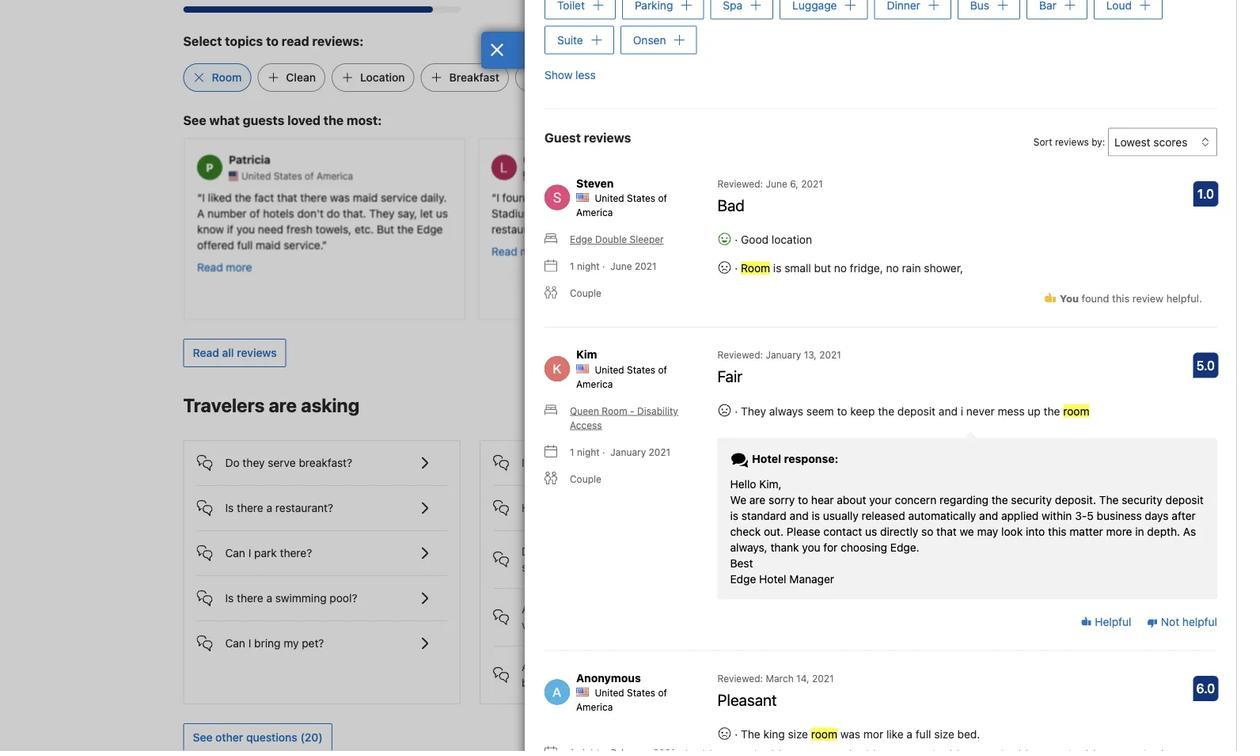 Task type: describe. For each thing, give the bounding box(es) containing it.
that inside hello kim, we are sorry to hear about your concern regarding the security deposit. the security deposit is standard and is usually released automatically and applied within 3-5 business days after check out. please contact us directly so that we may look into this matter more in depth. as always, thank you for choosing edge. best edge hotel manager
[[937, 525, 957, 538]]

bed.
[[958, 728, 981, 741]]

liked inside "" i liked the fact that there was maid service daily. a number of hotels don't do that.  they say, let us know if you need fresh towels, etc.  but the edge offered full maid service."
[[208, 190, 231, 203]]

america for pleasant
[[577, 702, 613, 713]]

a for restaurant?
[[267, 502, 273, 515]]

united states of america up conveniently
[[536, 170, 648, 181]]

shower,
[[925, 262, 964, 275]]

guests
[[243, 113, 285, 128]]

1 vertical spatial maid
[[255, 238, 280, 251]]

" for " everything was wonderful. the staff was amazing. luis, dominic and eric were very helpful, professional and very informative. we liked it so much we reserved it for thanksgiving weekend. i would recommend this hotel to anyone. loved it.
[[786, 190, 791, 203]]

edge inside "" i liked the fact that there was maid service daily. a number of hotels don't do that.  they say, let us know if you need fresh towels, etc.  but the edge offered full maid service."
[[417, 222, 443, 235]]

pleasant
[[718, 691, 777, 709]]

to left read
[[266, 33, 279, 49]]

read more button for i found it very conveniently located to yankee stadium, the cloisters and many delicious restaurants.
[[491, 243, 546, 259]]

manager
[[790, 573, 835, 586]]

states for pleasant
[[627, 688, 656, 699]]

night for fair
[[577, 447, 600, 458]]

let
[[420, 206, 433, 219]]

couple for bad
[[570, 288, 602, 299]]

hotel
[[963, 254, 988, 267]]

1 horizontal spatial edge
[[570, 234, 593, 245]]

it.
[[863, 270, 871, 283]]

reviews inside button
[[237, 346, 277, 359]]

when
[[570, 502, 597, 515]]

i left pay?
[[616, 502, 619, 515]]

kim
[[577, 348, 598, 361]]

very inside " i found it very conveniently located to yankee stadium, the cloisters and many delicious restaurants.
[[544, 190, 566, 203]]

to left keep
[[838, 405, 848, 418]]

states for bad
[[627, 193, 656, 204]]

scored 1.0 element
[[1194, 181, 1219, 207]]

1 vertical spatial january
[[611, 447, 646, 458]]

6.0
[[1197, 681, 1216, 696]]

· for · good location
[[735, 233, 738, 246]]

regarding
[[940, 493, 989, 506]]

united states of america image for patricia
[[229, 171, 238, 180]]

luis,
[[835, 206, 859, 219]]

edge double sleeper
[[570, 234, 664, 245]]

helpful button
[[1082, 614, 1132, 630]]

0 vertical spatial hotel
[[752, 453, 782, 466]]

a for swimming
[[267, 592, 273, 605]]

14,
[[797, 673, 810, 684]]

travelers are asking
[[183, 394, 360, 417]]

2021 for pleasant
[[813, 673, 834, 684]]

thank
[[771, 541, 800, 554]]

not helpful
[[1159, 616, 1218, 629]]

does this property have non- smoking rooms?
[[522, 545, 671, 574]]

2 security from the left
[[1123, 493, 1163, 506]]

do inside button
[[600, 502, 613, 515]]

view?
[[522, 619, 551, 632]]

restaurants.
[[491, 222, 551, 235]]

everything
[[791, 190, 845, 203]]

wonderful.
[[871, 190, 926, 203]]

we inside " everything was wonderful. the staff was amazing. luis, dominic and eric were very helpful, professional and very informative. we liked it so much we reserved it for thanksgiving weekend. i would recommend this hotel to anyone. loved it.
[[1003, 222, 1019, 235]]

suite
[[558, 33, 584, 46]]

don't
[[297, 206, 324, 219]]

was up luis,
[[848, 190, 868, 203]]

within
[[1042, 509, 1073, 522]]

choosing
[[841, 541, 888, 554]]

show
[[545, 68, 573, 81]]

united states of america up don't at left top
[[241, 170, 353, 181]]

say,
[[397, 206, 417, 219]]

america for fair
[[577, 378, 613, 390]]

applied
[[1002, 509, 1039, 522]]

hello
[[731, 477, 757, 491]]

united states of america image for coviello
[[523, 171, 533, 180]]

· room is small but no fridge, no rain shower,
[[732, 262, 964, 275]]

us inside "" i liked the fact that there was maid service daily. a number of hotels don't do that.  they say, let us know if you need fresh towels, etc.  but the edge offered full maid service."
[[436, 206, 448, 219]]

this is a carousel with rotating slides. it displays featured reviews of the property. use the next and previous buttons to navigate. region
[[171, 132, 1067, 326]]

always
[[770, 405, 804, 418]]

bring
[[254, 637, 281, 650]]

deposit inside hello kim, we are sorry to hear about your concern regarding the security deposit. the security deposit is standard and is usually released automatically and applied within 3-5 business days after check out. please contact us directly so that we may look into this matter more in depth. as always, thank you for choosing edge. best edge hotel manager
[[1166, 493, 1205, 506]]

reviews for guest
[[584, 130, 632, 145]]

the inside hello kim, we are sorry to hear about your concern regarding the security deposit. the security deposit is standard and is usually released automatically and applied within 3-5 business days after check out. please contact us directly so that we may look into this matter more in depth. as always, thank you for choosing edge. best edge hotel manager
[[992, 493, 1009, 506]]

my
[[284, 637, 299, 650]]

never
[[967, 405, 995, 418]]

read more for " i found it very conveniently located to yankee stadium, the cloisters and many delicious restaurants.
[[491, 244, 546, 257]]

a inside are there rooms with a private bathroom?
[[632, 661, 638, 674]]

scored 6.0 element
[[1194, 676, 1219, 702]]

united for pleasant
[[595, 688, 625, 699]]

0 vertical spatial room
[[1064, 405, 1090, 418]]

days
[[1146, 509, 1170, 522]]

the right up
[[1044, 405, 1061, 418]]

america up 'that.' in the top left of the page
[[316, 170, 353, 181]]

are there rooms with a private bathroom?
[[522, 661, 676, 690]]

much
[[838, 238, 866, 251]]

i for can i bring my pet?
[[249, 637, 251, 650]]

is there a spa? button
[[494, 441, 744, 473]]

" everything was wonderful. the staff was amazing. luis, dominic and eric were very helpful, professional and very informative. we liked it so much we reserved it for thanksgiving weekend. i would recommend this hotel to anyone. loved it.
[[786, 190, 1029, 283]]

and left i
[[939, 405, 958, 418]]

to inside hello kim, we are sorry to hear about your concern regarding the security deposit. the security deposit is standard and is usually released automatically and applied within 3-5 business days after check out. please contact us directly so that we may look into this matter more in depth. as always, thank you for choosing edge. best edge hotel manager
[[799, 493, 809, 506]]

0 vertical spatial room
[[212, 71, 242, 84]]

of down private
[[659, 688, 668, 699]]

your
[[870, 493, 892, 506]]

states up fact
[[273, 170, 302, 181]]

· down the edge double sleeper link
[[603, 261, 606, 272]]

what
[[209, 113, 240, 128]]

can for can i bring my pet?
[[225, 637, 246, 650]]

0 horizontal spatial the
[[741, 728, 761, 741]]

are for are there rooms with an ocean view?
[[522, 603, 540, 616]]

the left fact
[[234, 190, 251, 203]]

the right loved
[[324, 113, 344, 128]]

to inside " everything was wonderful. the staff was amazing. luis, dominic and eric were very helpful, professional and very informative. we liked it so much we reserved it for thanksgiving weekend. i would recommend this hotel to anyone. loved it.
[[991, 254, 1002, 267]]

reviewed: for fair
[[718, 350, 764, 361]]

reviewed: for pleasant
[[718, 673, 764, 684]]

pay?
[[622, 502, 646, 515]]

see other questions (20) button
[[183, 724, 332, 752]]

you inside hello kim, we are sorry to hear about your concern regarding the security deposit. the security deposit is standard and is usually released automatically and applied within 3-5 business days after check out. please contact us directly so that we may look into this matter more in depth. as always, thank you for choosing edge. best edge hotel manager
[[803, 541, 821, 554]]

see availability
[[967, 400, 1045, 413]]

1 size from the left
[[788, 728, 809, 741]]

recommend
[[877, 254, 938, 267]]

sort
[[1034, 136, 1053, 148]]

show less button
[[545, 60, 596, 89]]

there for is there a swimming pool?
[[237, 592, 264, 605]]

they inside list of reviews region
[[741, 405, 767, 418]]

does
[[522, 545, 548, 558]]

non-
[[647, 545, 671, 558]]

and left eric
[[907, 206, 926, 219]]

good
[[741, 233, 769, 246]]

was right staff
[[978, 190, 998, 203]]

have
[[620, 545, 644, 558]]

for inside hello kim, we are sorry to hear about your concern regarding the security deposit. the security deposit is standard and is usually released automatically and applied within 3-5 business days after check out. please contact us directly so that we may look into this matter more in depth. as always, thank you for choosing edge. best edge hotel manager
[[824, 541, 838, 554]]

rooms for view?
[[572, 603, 604, 616]]

need
[[258, 222, 283, 235]]

i for " i liked the fact that there was maid service daily. a number of hotels don't do that.  they say, let us know if you need fresh towels, etc.  but the edge offered full maid service.
[[202, 190, 205, 203]]

service
[[381, 190, 417, 203]]

i for " i found it very conveniently located to yankee stadium, the cloisters and many delicious restaurants.
[[496, 190, 499, 203]]

· they always seem to keep the deposit and i never mess up the room
[[732, 405, 1090, 418]]

of inside "" i liked the fact that there was maid service daily. a number of hotels don't do that.  they say, let us know if you need fresh towels, etc.  but the edge offered full maid service."
[[249, 206, 260, 219]]

are there rooms with an ocean view? button
[[494, 589, 744, 634]]

always,
[[731, 541, 768, 554]]

helpful
[[1093, 616, 1132, 629]]

2021 for fair
[[820, 350, 842, 361]]

reviews:
[[312, 33, 364, 49]]

do
[[225, 457, 240, 470]]

and up may
[[980, 509, 999, 522]]

list of reviews region
[[535, 156, 1228, 752]]

queen room - disability access link
[[545, 404, 699, 432]]

how and when do i pay? button
[[494, 486, 744, 518]]

there for are there rooms with an ocean view?
[[543, 603, 569, 616]]

hear
[[812, 493, 834, 506]]

a
[[197, 206, 204, 219]]

· good location
[[732, 233, 813, 246]]

" for professional
[[871, 270, 876, 283]]

are inside hello kim, we are sorry to hear about your concern regarding the security deposit. the security deposit is standard and is usually released automatically and applied within 3-5 business days after check out. please contact us directly so that we may look into this matter more in depth. as always, thank you for choosing edge. best edge hotel manager
[[750, 493, 766, 506]]

swimming
[[276, 592, 327, 605]]

1 horizontal spatial is
[[774, 262, 782, 275]]

close image
[[490, 44, 505, 56]]

thanksgiving
[[961, 238, 1029, 251]]

you
[[1061, 292, 1080, 304]]

we inside hello kim, we are sorry to hear about your concern regarding the security deposit. the security deposit is standard and is usually released automatically and applied within 3-5 business days after check out. please contact us directly so that we may look into this matter more in depth. as always, thank you for choosing edge. best edge hotel manager
[[731, 493, 747, 506]]

standard
[[742, 509, 787, 522]]

found inside list of reviews region
[[1082, 292, 1110, 304]]

to inside " i found it very conveniently located to yankee stadium, the cloisters and many delicious restaurants.
[[678, 190, 688, 203]]

read for " i found it very conveniently located to yankee stadium, the cloisters and many delicious restaurants.
[[491, 244, 517, 257]]

0 vertical spatial maid
[[353, 190, 378, 203]]

property
[[573, 545, 617, 558]]

1 horizontal spatial it
[[813, 238, 819, 251]]

0 vertical spatial are
[[269, 394, 297, 417]]

there for is there a spa?
[[534, 457, 560, 470]]

hello kim, we are sorry to hear about your concern regarding the security deposit. the security deposit is standard and is usually released automatically and applied within 3-5 business days after check out. please contact us directly so that we may look into this matter more in depth. as always, thank you for choosing edge. best edge hotel manager
[[731, 477, 1205, 586]]

couple for fair
[[570, 473, 602, 485]]

can for can i park there?
[[225, 547, 246, 560]]

questions
[[246, 731, 298, 744]]

weekend.
[[786, 254, 835, 267]]

america for bad
[[577, 207, 613, 218]]

loved
[[288, 113, 321, 128]]

rooms for bathroom?
[[572, 661, 604, 674]]

full inside list of reviews region
[[916, 728, 932, 741]]

bathroom?
[[522, 677, 577, 690]]

13,
[[804, 350, 817, 361]]

united states of america for pleasant
[[577, 688, 668, 713]]

0 vertical spatial january
[[766, 350, 802, 361]]

more for " i found it very conveniently located to yankee stadium, the cloisters and many delicious restaurants.
[[520, 244, 546, 257]]

the inside hello kim, we are sorry to hear about your concern regarding the security deposit. the security deposit is standard and is usually released automatically and applied within 3-5 business days after check out. please contact us directly so that we may look into this matter more in depth. as always, thank you for choosing edge. best edge hotel manager
[[1100, 493, 1120, 506]]

0 horizontal spatial june
[[611, 261, 633, 272]]

read all reviews
[[193, 346, 277, 359]]

number
[[207, 206, 246, 219]]

is for is there a swimming pool?
[[225, 592, 234, 605]]

there for is there a restaurant?
[[237, 502, 264, 515]]

this left review at the right
[[1113, 292, 1130, 304]]

2021 down sleeper
[[635, 261, 657, 272]]

and up reserved
[[892, 222, 911, 235]]

availability
[[990, 400, 1045, 413]]

breakfast?
[[299, 457, 353, 470]]

1 vertical spatial very
[[979, 206, 1001, 219]]

of up don't at left top
[[305, 170, 314, 181]]

reviewed: june 6, 2021
[[718, 178, 824, 189]]

automatically
[[909, 509, 977, 522]]

other
[[216, 731, 243, 744]]

found inside " i found it very conveniently located to yankee stadium, the cloisters and many delicious restaurants.
[[502, 190, 532, 203]]

reserved
[[886, 238, 931, 251]]

so inside hello kim, we are sorry to hear about your concern regarding the security deposit. the security deposit is standard and is usually released automatically and applied within 3-5 business days after check out. please contact us directly so that we may look into this matter more in depth. as always, thank you for choosing edge. best edge hotel manager
[[922, 525, 934, 538]]

not
[[1162, 616, 1180, 629]]

read more button for i liked the fact that there was maid service daily. a number of hotels don't do that.  they say, let us know if you need fresh towels, etc.  but the edge offered full maid service.
[[197, 259, 252, 275]]

more inside hello kim, we are sorry to hear about your concern regarding the security deposit. the security deposit is standard and is usually released automatically and applied within 3-5 business days after check out. please contact us directly so that we may look into this matter more in depth. as always, thank you for choosing edge. best edge hotel manager
[[1107, 525, 1133, 538]]



Task type: locate. For each thing, give the bounding box(es) containing it.
there up don't at left top
[[300, 190, 327, 203]]

6,
[[791, 178, 799, 189]]

up
[[1028, 405, 1041, 418]]

and down conveniently
[[607, 206, 626, 219]]

they inside "" i liked the fact that there was maid service daily. a number of hotels don't do that.  they say, let us know if you need fresh towels, etc.  but the edge offered full maid service."
[[369, 206, 394, 219]]

they
[[369, 206, 394, 219], [741, 405, 767, 418]]

park
[[254, 547, 277, 560]]

june left the 6,
[[766, 178, 788, 189]]

rooms
[[572, 603, 604, 616], [572, 661, 604, 674]]

0 horizontal spatial so
[[822, 238, 835, 251]]

" for " i liked the fact that there was maid service daily. a number of hotels don't do that.  they say, let us know if you need fresh towels, etc.  but the edge offered full maid service.
[[197, 190, 202, 203]]

reviewed: for bad
[[718, 178, 764, 189]]

are left asking on the bottom of the page
[[269, 394, 297, 417]]

0 horizontal spatial more
[[226, 260, 252, 273]]

in
[[1136, 525, 1145, 538]]

0 horizontal spatial us
[[436, 206, 448, 219]]

united down anonymous
[[595, 688, 625, 699]]

1 horizontal spatial size
[[935, 728, 955, 741]]

concern
[[895, 493, 937, 506]]

is left small
[[774, 262, 782, 275]]

kim,
[[760, 477, 782, 491]]

read more button down restaurants.
[[491, 243, 546, 259]]

states up conveniently
[[568, 170, 597, 181]]

0 horizontal spatial no
[[835, 262, 847, 275]]

-
[[630, 405, 635, 416]]

is for is there a restaurant?
[[225, 502, 234, 515]]

read more
[[491, 244, 546, 257], [197, 260, 252, 273]]

room down 'topics'
[[212, 71, 242, 84]]

you down please
[[803, 541, 821, 554]]

guest
[[545, 130, 581, 145]]

keep
[[851, 405, 876, 418]]

united states of america up edge double sleeper
[[577, 193, 668, 218]]

united states of america image
[[229, 171, 238, 180], [523, 171, 533, 180]]

i inside " everything was wonderful. the staff was amazing. luis, dominic and eric were very helpful, professional and very informative. we liked it so much we reserved it for thanksgiving weekend. i would recommend this hotel to anyone. loved it.
[[838, 254, 841, 267]]

0 horizontal spatial read more
[[197, 260, 252, 273]]

is inside 'button'
[[522, 457, 531, 470]]

states up many
[[627, 193, 656, 204]]

was up 'that.' in the top left of the page
[[330, 190, 350, 203]]

hotel response:
[[750, 453, 839, 466]]

0 vertical spatial very
[[544, 190, 566, 203]]

united for fair
[[595, 364, 625, 375]]

there inside 'button'
[[534, 457, 560, 470]]

2 horizontal spatial room
[[741, 262, 771, 275]]

rooms up bathroom?
[[572, 661, 604, 674]]

1 with from the top
[[607, 603, 629, 616]]

i
[[961, 405, 964, 418]]

0 horizontal spatial are
[[269, 394, 297, 417]]

1 horizontal spatial room
[[602, 405, 628, 416]]

2 vertical spatial see
[[193, 731, 213, 744]]

read more for " i liked the fact that there was maid service daily. a number of hotels don't do that.  they say, let us know if you need fresh towels, etc.  but the edge offered full maid service.
[[197, 260, 252, 273]]

2 horizontal spatial is
[[812, 509, 821, 522]]

with left an
[[607, 603, 629, 616]]

1 vertical spatial read
[[197, 260, 223, 273]]

liked down helpful,
[[786, 238, 810, 251]]

1 are from the top
[[522, 603, 540, 616]]

this inside does this property have non- smoking rooms?
[[551, 545, 570, 558]]

staff
[[951, 190, 975, 203]]

0 vertical spatial are
[[522, 603, 540, 616]]

1 horizontal spatial read more button
[[491, 243, 546, 259]]

there inside are there rooms with an ocean view?
[[543, 603, 569, 616]]

1 couple from the top
[[570, 288, 602, 299]]

read
[[282, 33, 309, 49]]

after
[[1173, 509, 1197, 522]]

deposit
[[898, 405, 936, 418], [1166, 493, 1205, 506]]

free wifi 9.0 meter
[[183, 6, 461, 13]]

is for is there a spa?
[[522, 457, 531, 470]]

reviewed: up pleasant
[[718, 673, 764, 684]]

of up disability
[[659, 364, 668, 375]]

1 vertical spatial the
[[1100, 493, 1120, 506]]

" for " i found it very conveniently located to yankee stadium, the cloisters and many delicious restaurants.
[[491, 190, 496, 203]]

states up -
[[627, 364, 656, 375]]

1 horizontal spatial you
[[803, 541, 821, 554]]

read down restaurants.
[[491, 244, 517, 257]]

reviews for sort
[[1056, 136, 1090, 148]]

united down patricia
[[241, 170, 271, 181]]

found up stadium,
[[502, 190, 532, 203]]

" i found it very conveniently located to yankee stadium, the cloisters and many delicious restaurants.
[[491, 190, 728, 235]]

of up delicious
[[659, 193, 668, 204]]

are up bathroom?
[[522, 661, 540, 674]]

that inside "" i liked the fact that there was maid service daily. a number of hotels don't do that.  they say, let us know if you need fresh towels, etc.  but the edge offered full maid service."
[[277, 190, 297, 203]]

1 horizontal spatial united states of america image
[[523, 171, 533, 180]]

restaurant?
[[276, 502, 334, 515]]

0 horizontal spatial you
[[236, 222, 255, 235]]

2 are from the top
[[522, 661, 540, 674]]

do
[[327, 206, 340, 219], [600, 502, 613, 515]]

1 vertical spatial liked
[[786, 238, 810, 251]]

0 vertical spatial read
[[491, 244, 517, 257]]

0 horizontal spatial deposit
[[898, 405, 936, 418]]

1 horizontal spatial are
[[750, 493, 766, 506]]

room for · room is small but no fridge, no rain shower,
[[741, 262, 771, 275]]

0 horizontal spatial reviews
[[237, 346, 277, 359]]

for down informative.
[[944, 238, 958, 251]]

0 vertical spatial reviewed:
[[718, 178, 764, 189]]

1 vertical spatial we
[[731, 493, 747, 506]]

1 vertical spatial room
[[812, 728, 838, 741]]

to up delicious
[[678, 190, 688, 203]]

this up smoking
[[551, 545, 570, 558]]

if
[[227, 222, 233, 235]]

1 horizontal spatial no
[[887, 262, 900, 275]]

sort reviews by:
[[1034, 136, 1106, 148]]

breakfast
[[450, 71, 500, 84]]

guest reviews
[[545, 130, 632, 145]]

reviews right "all"
[[237, 346, 277, 359]]

night down access
[[577, 447, 600, 458]]

1 vertical spatial they
[[741, 405, 767, 418]]

a right like
[[907, 728, 913, 741]]

i inside "" i liked the fact that there was maid service daily. a number of hotels don't do that.  they say, let us know if you need fresh towels, etc.  but the edge offered full maid service."
[[202, 190, 205, 203]]

0 horizontal spatial found
[[502, 190, 532, 203]]

0 horizontal spatial liked
[[208, 190, 231, 203]]

read more down restaurants.
[[491, 244, 546, 257]]

0 vertical spatial can
[[225, 547, 246, 560]]

states down private
[[627, 688, 656, 699]]

with for a
[[607, 661, 629, 674]]

onsen
[[633, 33, 667, 46]]

how
[[522, 502, 545, 515]]

small
[[785, 262, 812, 275]]

the inside " everything was wonderful. the staff was amazing. luis, dominic and eric were very helpful, professional and very informative. we liked it so much we reserved it for thanksgiving weekend. i would recommend this hotel to anyone. loved it.
[[929, 190, 948, 203]]

yankee
[[691, 190, 728, 203]]

there up bathroom?
[[543, 661, 569, 674]]

rooms inside are there rooms with a private bathroom?
[[572, 661, 604, 674]]

there for are there rooms with a private bathroom?
[[543, 661, 569, 674]]

1 for bad
[[570, 261, 575, 272]]

would
[[844, 254, 874, 267]]

2 reviewed: from the top
[[718, 350, 764, 361]]

liked inside " everything was wonderful. the staff was amazing. luis, dominic and eric were very helpful, professional and very informative. we liked it so much we reserved it for thanksgiving weekend. i would recommend this hotel to anyone. loved it.
[[786, 238, 810, 251]]

united states of america down anonymous
[[577, 688, 668, 713]]

are up view?
[[522, 603, 540, 616]]

very down eric
[[914, 222, 936, 235]]

1 vertical spatial for
[[824, 541, 838, 554]]

disability
[[638, 405, 679, 416]]

2 can from the top
[[225, 637, 246, 650]]

with inside are there rooms with a private bathroom?
[[607, 661, 629, 674]]

1 reviewed: from the top
[[718, 178, 764, 189]]

are for are there rooms with a private bathroom?
[[522, 661, 540, 674]]

2 vertical spatial more
[[1107, 525, 1133, 538]]

· for · room is small but no fridge, no rain shower,
[[735, 262, 738, 275]]

night for bad
[[577, 261, 600, 272]]

etc.
[[354, 222, 374, 235]]

1 horizontal spatial january
[[766, 350, 802, 361]]

there inside "" i liked the fact that there was maid service daily. a number of hotels don't do that.  they say, let us know if you need fresh towels, etc.  but the edge offered full maid service."
[[300, 190, 327, 203]]

stadium,
[[491, 206, 537, 219]]

it up shower,
[[934, 238, 941, 251]]

0 horizontal spatial full
[[237, 238, 252, 251]]

that up hotels
[[277, 190, 297, 203]]

1 vertical spatial with
[[607, 661, 629, 674]]

2 rooms from the top
[[572, 661, 604, 674]]

pet?
[[302, 637, 324, 650]]

read more button
[[491, 243, 546, 259], [197, 259, 252, 275]]

1 no from the left
[[835, 262, 847, 275]]

the inside " i found it very conveniently located to yankee stadium, the cloisters and many delicious restaurants.
[[540, 206, 556, 219]]

there up view?
[[543, 603, 569, 616]]

loved
[[829, 270, 860, 283]]

0 vertical spatial 1
[[570, 261, 575, 272]]

2 size from the left
[[935, 728, 955, 741]]

room left -
[[602, 405, 628, 416]]

3 " from the left
[[786, 190, 791, 203]]

1 vertical spatial is
[[225, 502, 234, 515]]

i up stadium,
[[496, 190, 499, 203]]

1 1 from the top
[[570, 261, 575, 272]]

1 rooms from the top
[[572, 603, 604, 616]]

0 horizontal spatial size
[[788, 728, 809, 741]]

2021 up everything
[[802, 178, 824, 189]]

· left good
[[735, 233, 738, 246]]

rooms down rooms?
[[572, 603, 604, 616]]

there down they
[[237, 502, 264, 515]]

see for see availability
[[967, 400, 987, 413]]

1 vertical spatial june
[[611, 261, 633, 272]]

0 vertical spatial see
[[183, 113, 206, 128]]

is up check at the right of the page
[[731, 509, 739, 522]]

1
[[570, 261, 575, 272], [570, 447, 575, 458]]

we inside " everything was wonderful. the staff was amazing. luis, dominic and eric were very helpful, professional and very informative. we liked it so much we reserved it for thanksgiving weekend. i would recommend this hotel to anyone. loved it.
[[869, 238, 883, 251]]

a inside 'button'
[[563, 457, 569, 470]]

check
[[731, 525, 761, 538]]

1 horizontal spatial for
[[944, 238, 958, 251]]

0 horizontal spatial edge
[[417, 222, 443, 235]]

fridge,
[[850, 262, 884, 275]]

for inside " everything was wonderful. the staff was amazing. luis, dominic and eric were very helpful, professional and very informative. we liked it so much we reserved it for thanksgiving weekend. i would recommend this hotel to anyone. loved it.
[[944, 238, 958, 251]]

0 horizontal spatial is
[[731, 509, 739, 522]]

very up informative.
[[979, 206, 1001, 219]]

0 vertical spatial so
[[822, 238, 835, 251]]

ocean
[[647, 603, 678, 616]]

do inside "" i liked the fact that there was maid service daily. a number of hotels don't do that.  they say, let us know if you need fresh towels, etc.  but the edge offered full maid service."
[[327, 206, 340, 219]]

1 horizontal spatial deposit
[[1166, 493, 1205, 506]]

deposit.
[[1056, 493, 1097, 506]]

0 vertical spatial deposit
[[898, 405, 936, 418]]

0 vertical spatial liked
[[208, 190, 231, 203]]

night down the edge double sleeper link
[[577, 261, 600, 272]]

more for " i liked the fact that there was maid service daily. a number of hotels don't do that.  they say, let us know if you need fresh towels, etc.  but the edge offered full maid service.
[[226, 260, 252, 273]]

us up choosing
[[866, 525, 878, 538]]

2 1 from the top
[[570, 447, 575, 458]]

· for · the king size room was mor like a full size bed.
[[735, 728, 738, 741]]

we up thanksgiving
[[1003, 222, 1019, 235]]

was
[[330, 190, 350, 203], [848, 190, 868, 203], [978, 190, 998, 203], [841, 728, 861, 741]]

" for restaurants.
[[551, 222, 556, 235]]

mess
[[998, 405, 1025, 418]]

the right keep
[[879, 405, 895, 418]]

edge down best
[[731, 573, 757, 586]]

january down the queen room - disability access
[[611, 447, 646, 458]]

released
[[862, 509, 906, 522]]

america up 'located'
[[611, 170, 648, 181]]

3 reviewed: from the top
[[718, 673, 764, 684]]

states for fair
[[627, 364, 656, 375]]

0 vertical spatial couple
[[570, 288, 602, 299]]

united for bad
[[595, 193, 625, 204]]

united down kim
[[595, 364, 625, 375]]

1 vertical spatial rooms
[[572, 661, 604, 674]]

professional
[[827, 222, 889, 235]]

1 vertical spatial "
[[322, 238, 327, 251]]

hotel inside hello kim, we are sorry to hear about your concern regarding the security deposit. the security deposit is standard and is usually released automatically and applied within 3-5 business days after check out. please contact us directly so that we may look into this matter more in depth. as always, thank you for choosing edge. best edge hotel manager
[[760, 573, 787, 586]]

2 horizontal spatial it
[[934, 238, 941, 251]]

1 vertical spatial do
[[600, 502, 613, 515]]

2 night from the top
[[577, 447, 600, 458]]

was left mor
[[841, 728, 861, 741]]

like
[[887, 728, 904, 741]]

united states of america up -
[[577, 364, 668, 390]]

maid down need
[[255, 238, 280, 251]]

security up applied
[[1012, 493, 1053, 506]]

1 horizontal spatial full
[[916, 728, 932, 741]]

contact
[[824, 525, 863, 538]]

1 vertical spatial found
[[1082, 292, 1110, 304]]

a left spa?
[[563, 457, 569, 470]]

united states of america for bad
[[577, 193, 668, 218]]

0 horizontal spatial january
[[611, 447, 646, 458]]

2 vertical spatial reviewed:
[[718, 673, 764, 684]]

read for " i liked the fact that there was maid service daily. a number of hotels don't do that.  they say, let us know if you need fresh towels, etc.  but the edge offered full maid service.
[[197, 260, 223, 273]]

liked up number at the top of the page
[[208, 190, 231, 203]]

see inside see availability button
[[967, 400, 987, 413]]

see left other on the left of the page
[[193, 731, 213, 744]]

2021 down disability
[[649, 447, 671, 458]]

rooms?
[[568, 561, 606, 574]]

full inside "" i liked the fact that there was maid service daily. a number of hotels don't do that.  they say, let us know if you need fresh towels, etc.  but the edge offered full maid service."
[[237, 238, 252, 251]]

2 " from the left
[[491, 190, 496, 203]]

are inside are there rooms with a private bathroom?
[[522, 661, 540, 674]]

travelers
[[183, 394, 265, 417]]

0 vertical spatial for
[[944, 238, 958, 251]]

couple
[[570, 288, 602, 299], [570, 473, 602, 485]]

it inside " i found it very conveniently located to yankee stadium, the cloisters and many delicious restaurants.
[[535, 190, 541, 203]]

for down the contact on the bottom right of the page
[[824, 541, 838, 554]]

" up stadium,
[[491, 190, 496, 203]]

they left always
[[741, 405, 767, 418]]

0 horizontal spatial that
[[277, 190, 297, 203]]

1 vertical spatial more
[[226, 260, 252, 273]]

1 vertical spatial are
[[522, 661, 540, 674]]

and up please
[[790, 509, 809, 522]]

1 horizontal spatial liked
[[786, 238, 810, 251]]

0 horizontal spatial they
[[369, 206, 394, 219]]

you inside "" i liked the fact that there was maid service daily. a number of hotels don't do that.  they say, let us know if you need fresh towels, etc.  but the edge offered full maid service."
[[236, 222, 255, 235]]

june
[[766, 178, 788, 189], [611, 261, 633, 272]]

" inside "" i liked the fact that there was maid service daily. a number of hotels don't do that.  they say, let us know if you need fresh towels, etc.  but the edge offered full maid service."
[[197, 190, 202, 203]]

2021 for bad
[[802, 178, 824, 189]]

2 horizontal spatial "
[[871, 270, 876, 283]]

of up conveniently
[[599, 170, 608, 181]]

1 " from the left
[[197, 190, 202, 203]]

2 horizontal spatial reviews
[[1056, 136, 1090, 148]]

1 horizontal spatial very
[[914, 222, 936, 235]]

a inside list of reviews region
[[907, 728, 913, 741]]

0 vertical spatial read more
[[491, 244, 546, 257]]

security up 'days'
[[1123, 493, 1163, 506]]

so inside " everything was wonderful. the staff was amazing. luis, dominic and eric were very helpful, professional and very informative. we liked it so much we reserved it for thanksgiving weekend. i would recommend this hotel to anyone. loved it.
[[822, 238, 835, 251]]

are
[[522, 603, 540, 616], [522, 661, 540, 674]]

1 vertical spatial deposit
[[1166, 493, 1205, 506]]

room for queen room - disability access
[[602, 405, 628, 416]]

1 united states of america image from the left
[[229, 171, 238, 180]]

and inside " i found it very conveniently located to yankee stadium, the cloisters and many delicious restaurants.
[[607, 206, 626, 219]]

deposit left i
[[898, 405, 936, 418]]

was inside list of reviews region
[[841, 728, 861, 741]]

many
[[629, 206, 657, 219]]

2 with from the top
[[607, 661, 629, 674]]

we inside hello kim, we are sorry to hear about your concern regarding the security deposit. the security deposit is standard and is usually released automatically and applied within 3-5 business days after check out. please contact us directly so that we may look into this matter more in depth. as always, thank you for choosing edge. best edge hotel manager
[[960, 525, 975, 538]]

see for see what guests loved the most:
[[183, 113, 206, 128]]

see inside the see other questions (20) button
[[193, 731, 213, 744]]

0 vertical spatial found
[[502, 190, 532, 203]]

and right the 'how' at the bottom of the page
[[548, 502, 567, 515]]

maid
[[353, 190, 378, 203], [255, 238, 280, 251]]

1 vertical spatial 1
[[570, 447, 575, 458]]

2 horizontal spatial the
[[1100, 493, 1120, 506]]

1 horizontal spatial us
[[866, 525, 878, 538]]

· right spa?
[[603, 447, 606, 458]]

0 horizontal spatial room
[[812, 728, 838, 741]]

full
[[237, 238, 252, 251], [916, 728, 932, 741]]

can i park there? button
[[197, 531, 448, 563]]

i inside " i found it very conveniently located to yankee stadium, the cloisters and many delicious restaurants.
[[496, 190, 499, 203]]

this inside " everything was wonderful. the staff was amazing. luis, dominic and eric were very helpful, professional and very informative. we liked it so much we reserved it for thanksgiving weekend. i would recommend this hotel to anyone. loved it.
[[941, 254, 960, 267]]

were
[[951, 206, 976, 219]]

clean
[[286, 71, 316, 84]]

0 horizontal spatial we
[[731, 493, 747, 506]]

to left hear
[[799, 493, 809, 506]]

2 united states of america image from the left
[[523, 171, 533, 180]]

offered
[[197, 238, 234, 251]]

i for can i park there?
[[249, 547, 251, 560]]

with inside are there rooms with an ocean view?
[[607, 603, 629, 616]]

edge inside hello kim, we are sorry to hear about your concern regarding the security deposit. the security deposit is standard and is usually released automatically and applied within 3-5 business days after check out. please contact us directly so that we may look into this matter more in depth. as always, thank you for choosing edge. best edge hotel manager
[[731, 573, 757, 586]]

sorry
[[769, 493, 796, 506]]

reviewed: up the fair
[[718, 350, 764, 361]]

is
[[774, 262, 782, 275], [731, 509, 739, 522], [812, 509, 821, 522]]

2 couple from the top
[[570, 473, 602, 485]]

cloisters
[[559, 206, 604, 219]]

5.0
[[1197, 358, 1216, 373]]

· down · good location
[[735, 262, 738, 275]]

1 horizontal spatial they
[[741, 405, 767, 418]]

business
[[1097, 509, 1143, 522]]

are inside are there rooms with an ocean view?
[[522, 603, 540, 616]]

0 horizontal spatial we
[[869, 238, 883, 251]]

dominic
[[862, 206, 904, 219]]

rooms inside are there rooms with an ocean view?
[[572, 603, 604, 616]]

1 horizontal spatial "
[[551, 222, 556, 235]]

room left mor
[[812, 728, 838, 741]]

(20)
[[301, 731, 323, 744]]

with for an
[[607, 603, 629, 616]]

0 horizontal spatial room
[[212, 71, 242, 84]]

it up stadium,
[[535, 190, 541, 203]]

see for see other questions (20)
[[193, 731, 213, 744]]

1 night from the top
[[577, 261, 600, 272]]

look
[[1002, 525, 1024, 538]]

1 horizontal spatial found
[[1082, 292, 1110, 304]]

there inside are there rooms with a private bathroom?
[[543, 661, 569, 674]]

0 horizontal spatial maid
[[255, 238, 280, 251]]

couple down 1 night · june 2021
[[570, 288, 602, 299]]

out.
[[764, 525, 784, 538]]

" inside " everything was wonderful. the staff was amazing. luis, dominic and eric were very helpful, professional and very informative. we liked it so much we reserved it for thanksgiving weekend. i would recommend this hotel to anyone. loved it.
[[786, 190, 791, 203]]

1 for fair
[[570, 447, 575, 458]]

" for don't
[[322, 238, 327, 251]]

1 horizontal spatial we
[[1003, 222, 1019, 235]]

hotel
[[752, 453, 782, 466], [760, 573, 787, 586]]

1 can from the top
[[225, 547, 246, 560]]

· down pleasant
[[735, 728, 738, 741]]

1 horizontal spatial security
[[1123, 493, 1163, 506]]

a for spa?
[[563, 457, 569, 470]]

0 vertical spatial june
[[766, 178, 788, 189]]

1 security from the left
[[1012, 493, 1053, 506]]

read inside button
[[193, 346, 219, 359]]

was inside "" i liked the fact that there was maid service daily. a number of hotels don't do that.  they say, let us know if you need fresh towels, etc.  but the edge offered full maid service."
[[330, 190, 350, 203]]

maid up 'that.' in the top left of the page
[[353, 190, 378, 203]]

see what guests loved the most:
[[183, 113, 382, 128]]

0 vertical spatial we
[[1003, 222, 1019, 235]]

2021 right 14,
[[813, 673, 834, 684]]

bad
[[718, 195, 745, 214]]

scored 5.0 element
[[1194, 353, 1219, 378]]

1 horizontal spatial we
[[960, 525, 975, 538]]

" inside " i found it very conveniently located to yankee stadium, the cloisters and many delicious restaurants.
[[491, 190, 496, 203]]

daily.
[[420, 190, 447, 203]]

1 vertical spatial night
[[577, 447, 600, 458]]

private
[[641, 661, 676, 674]]

0 vertical spatial is
[[522, 457, 531, 470]]

still
[[868, 522, 897, 540]]

they up but
[[369, 206, 394, 219]]

do up towels, at top
[[327, 206, 340, 219]]

read
[[491, 244, 517, 257], [197, 260, 223, 273], [193, 346, 219, 359]]

united states of america
[[241, 170, 353, 181], [536, 170, 648, 181], [577, 193, 668, 218], [577, 364, 668, 390], [577, 688, 668, 713]]

· for · they always seem to keep the deposit and i never mess up the room
[[735, 405, 738, 418]]

read more button down offered
[[197, 259, 252, 275]]

as
[[1184, 525, 1197, 538]]

united states of america for fair
[[577, 364, 668, 390]]

2 no from the left
[[887, 262, 900, 275]]

for
[[944, 238, 958, 251], [824, 541, 838, 554]]

deposit up after
[[1166, 493, 1205, 506]]

this down within
[[1049, 525, 1067, 538]]

0 horizontal spatial do
[[327, 206, 340, 219]]

fair
[[718, 367, 743, 386]]

is down can i park there?
[[225, 592, 234, 605]]

mor
[[864, 728, 884, 741]]

us inside hello kim, we are sorry to hear about your concern regarding the security deposit. the security deposit is standard and is usually released automatically and applied within 3-5 business days after check out. please contact us directly so that we may look into this matter more in depth. as always, thank you for choosing edge. best edge hotel manager
[[866, 525, 878, 538]]

1 horizontal spatial so
[[922, 525, 934, 538]]

united down coviello
[[536, 170, 565, 181]]

0 vertical spatial us
[[436, 206, 448, 219]]

and inside button
[[548, 502, 567, 515]]

1 vertical spatial us
[[866, 525, 878, 538]]

1 vertical spatial can
[[225, 637, 246, 650]]

room inside the queen room - disability access
[[602, 405, 628, 416]]

1 vertical spatial that
[[937, 525, 957, 538]]

eric
[[929, 206, 948, 219]]

the down say, on the top of page
[[397, 222, 414, 235]]

the up applied
[[992, 493, 1009, 506]]

a left restaurant?
[[267, 502, 273, 515]]

this inside hello kim, we are sorry to hear about your concern regarding the security deposit. the security deposit is standard and is usually released automatically and applied within 3-5 business days after check out. please contact us directly so that we may look into this matter more in depth. as always, thank you for choosing edge. best edge hotel manager
[[1049, 525, 1067, 538]]



Task type: vqa. For each thing, say whether or not it's contained in the screenshot.
leftmost the it
yes



